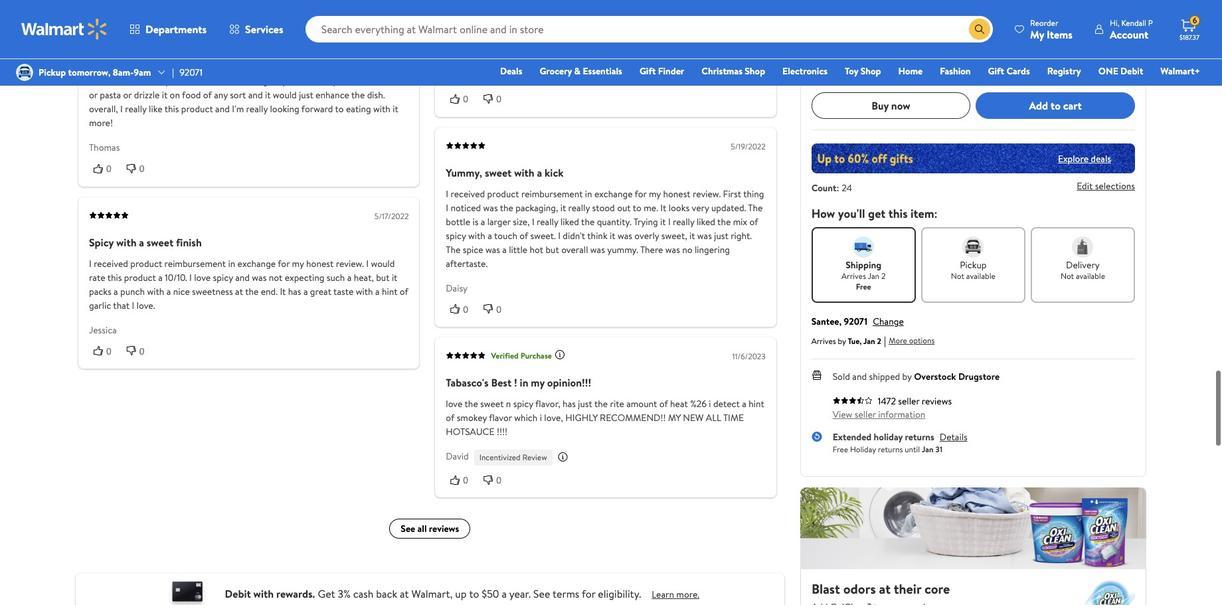 Task type: vqa. For each thing, say whether or not it's contained in the screenshot.
the left "food"
no



Task type: locate. For each thing, give the bounding box(es) containing it.
it up sauce.
[[151, 32, 157, 46]]

1 not from the left
[[951, 270, 964, 282]]

available inside "pickup not available"
[[966, 270, 996, 282]]

1 horizontal spatial arrives
[[842, 270, 866, 282]]

sweet inside love the sweet n spicy flavor, has just the rite amount of heat %26 i detect a hint of smokey flavor which i love, highly recommend!! my new all time hotsauce !!!!
[[480, 397, 504, 410]]

and down any
[[215, 102, 230, 115]]

24
[[842, 181, 852, 195]]

it
[[151, 32, 157, 46], [178, 46, 183, 60], [212, 60, 218, 74], [313, 60, 319, 74], [162, 88, 168, 101], [265, 88, 271, 101], [393, 102, 398, 115], [560, 201, 566, 214], [660, 215, 666, 228], [610, 229, 615, 242], [689, 229, 695, 242], [392, 270, 397, 284]]

not for delivery
[[1061, 270, 1074, 282]]

1 vertical spatial would
[[371, 256, 395, 270]]

fashion
[[940, 64, 971, 78]]

gift left cards
[[988, 64, 1004, 78]]

little left hot
[[509, 243, 527, 256]]

1 horizontal spatial not
[[1061, 270, 1074, 282]]

sort
[[230, 88, 246, 101]]

but right hot
[[546, 243, 559, 256]]

2 inside arrives by tue, jan 2 | more options
[[877, 335, 881, 346]]

santee, 92071 change
[[811, 315, 904, 328]]

0 vertical spatial debit
[[1121, 64, 1143, 78]]

noodles
[[370, 74, 401, 88]]

received inside i received product reimbursement in exchange for my honest review. this is an amazing sauce! it tastes both sweet and spicy and reminds me a little bit of sweet and sour sauce. it has a slight tangy aftertaste which i really like and reminds me of yuzu. i've eaten it with chicken so far and it really helps to enhance the flavor profile of the meal. i imagine you can also pair with noodles or pasta or drizzle it on food of any sort and it would just enhance the dish. overall, i really like this product and i'm really looking forward to eating with it more!
[[94, 18, 128, 32]]

is inside i received product reimbursement in exchange for my honest review. this is an amazing sauce! it tastes both sweet and spicy and reminds me a little bit of sweet and sour sauce. it has a slight tangy aftertaste which i really like and reminds me of yuzu. i've eaten it with chicken so far and it really helps to enhance the flavor profile of the meal. i imagine you can also pair with noodles or pasta or drizzle it on food of any sort and it would just enhance the dish. overall, i really like this product and i'm really looking forward to eating with it more!
[[383, 18, 389, 32]]

think
[[587, 229, 608, 242]]

but inside 'i received product reimbursement in exchange for my honest review. i would rate this product a 10/10. i love spicy and was not expecting such a heat, but it packs a punch with a nice sweetness at the end. it has a great taste with a hint of garlic that i love.'
[[376, 270, 390, 284]]

my for i received product reimbursement in exchange for my honest review. this is an amazing sauce! it tastes both sweet and spicy and reminds me a little bit of sweet and sour sauce. it has a slight tangy aftertaste which i really like and reminds me of yuzu. i've eaten it with chicken so far and it really helps to enhance the flavor profile of the meal. i imagine you can also pair with noodles or pasta or drizzle it on food of any sort and it would just enhance the dish. overall, i really like this product and i'm really looking forward to eating with it more!
[[292, 18, 304, 32]]

no
[[682, 243, 693, 256]]

5/19/2022
[[731, 140, 766, 152]]

review. for yummy, sweet with a kick
[[693, 187, 721, 200]]

review. inside 'i received product reimbursement in exchange for my honest review. i would rate this product a 10/10. i love spicy and was not expecting such a heat, but it packs a punch with a nice sweetness at the end. it has a great taste with a hint of garlic that i love.'
[[336, 256, 364, 270]]

1 or from the left
[[89, 88, 98, 101]]

touch inside 'i received product reimbursement in exchange for my honest review. first thing i noticed was the packaging, it really stood out to me. it looks very updated. the bottle is a larger size, i really liked the quantity. trying it i really liked the mix of spicy with a touch of sweet. i didn't think it was overly sweet, it was just right. the spice was a little hot but overall was yummy. there was no lingering aftertaste.'
[[494, 229, 517, 242]]

0 horizontal spatial which
[[298, 46, 321, 60]]

really right i'm
[[246, 102, 268, 115]]

trying
[[634, 215, 658, 228]]

shop inside toy shop 'link'
[[861, 64, 881, 78]]

0 horizontal spatial free
[[833, 443, 848, 455]]

verified
[[491, 349, 519, 361]]

see all reviews link
[[389, 519, 470, 539]]

in inside 'i received product reimbursement in exchange for my honest review. i would rate this product a 10/10. i love spicy and was not expecting such a heat, but it packs a punch with a nice sweetness at the end. it has a great taste with a hint of garlic that i love.'
[[228, 256, 235, 270]]

1 vertical spatial little
[[509, 243, 527, 256]]

1 vertical spatial it
[[280, 284, 286, 298]]

would up heat,
[[371, 256, 395, 270]]

extended
[[833, 430, 872, 444]]

which inside i received product reimbursement in exchange for my honest review. this is an amazing sauce! it tastes both sweet and spicy and reminds me a little bit of sweet and sour sauce. it has a slight tangy aftertaste which i really like and reminds me of yuzu. i've eaten it with chicken so far and it really helps to enhance the flavor profile of the meal. i imagine you can also pair with noodles or pasta or drizzle it on food of any sort and it would just enhance the dish. overall, i really like this product and i'm really looking forward to eating with it more!
[[298, 46, 321, 60]]

grocery & essentials link
[[534, 64, 628, 78]]

just up highly
[[578, 397, 592, 410]]

2 vertical spatial received
[[94, 256, 128, 270]]

2 available from the left
[[1076, 270, 1105, 282]]

has inside love the sweet n spicy flavor, has just the rite amount of heat %26 i detect a hint of smokey flavor which i love, highly recommend!! my new all time hotsauce !!!!
[[563, 397, 576, 410]]

little
[[343, 32, 362, 46], [509, 243, 527, 256]]

holiday
[[874, 430, 903, 444]]

$135.88
[[811, 39, 873, 65]]

jan
[[868, 270, 879, 282], [863, 335, 875, 346], [922, 443, 934, 455]]

learn more.
[[652, 588, 699, 601]]

free inside "shipping arrives jan 2 free"
[[856, 281, 871, 292]]

1 vertical spatial honest
[[663, 187, 691, 200]]

2 shop from the left
[[861, 64, 881, 78]]

spicy inside 'i received product reimbursement in exchange for my honest review. first thing i noticed was the packaging, it really stood out to me. it looks very updated. the bottle is a larger size, i really liked the quantity. trying it i really liked the mix of spicy with a touch of sweet. i didn't think it was overly sweet, it was just right. the spice was a little hot but overall was yummy. there was no lingering aftertaste.'
[[446, 229, 466, 242]]

hint right detect on the bottom of the page
[[749, 397, 764, 410]]

product down yummy, sweet with a kick
[[487, 187, 519, 200]]

but right the "one"
[[600, 18, 613, 32]]

just
[[299, 88, 313, 101], [714, 229, 729, 242], [578, 397, 592, 410]]

is inside 'i received product reimbursement in exchange for my honest review. first thing i noticed was the packaging, it really stood out to me. it looks very updated. the bottle is a larger size, i really liked the quantity. trying it i really liked the mix of spicy with a touch of sweet. i didn't think it was overly sweet, it was just right. the spice was a little hot but overall was yummy. there was no lingering aftertaste.'
[[473, 215, 478, 228]]

review. up heat,
[[336, 256, 364, 270]]

2 up change
[[881, 270, 886, 282]]

pickup
[[39, 66, 66, 79], [960, 258, 987, 272]]

31
[[936, 443, 943, 455]]

in inside i received product reimbursement in exchange for my honest review. this is an amazing sauce! it tastes both sweet and spicy and reminds me a little bit of sweet and sour sauce. it has a slight tangy aftertaste which i really like and reminds me of yuzu. i've eaten it with chicken so far and it really helps to enhance the flavor profile of the meal. i imagine you can also pair with noodles or pasta or drizzle it on food of any sort and it would just enhance the dish. overall, i really like this product and i'm really looking forward to eating with it more!
[[228, 18, 235, 32]]

is left an
[[383, 18, 389, 32]]

to right helps
[[368, 60, 377, 74]]

2 vertical spatial but
[[376, 270, 390, 284]]

at
[[235, 284, 243, 298], [400, 587, 409, 601]]

0
[[463, 93, 468, 104], [496, 93, 501, 104], [106, 163, 111, 174], [139, 163, 145, 174], [463, 304, 468, 314], [496, 304, 501, 314], [106, 345, 111, 356], [139, 345, 145, 356], [463, 475, 468, 485], [496, 475, 501, 485]]

1 available from the left
[[966, 270, 996, 282]]

hint inside 'i received product reimbursement in exchange for my honest review. i would rate this product a 10/10. i love spicy and was not expecting such a heat, but it packs a punch with a nice sweetness at the end. it has a great taste with a hint of garlic that i love.'
[[382, 284, 397, 298]]

exchange inside i received product reimbursement in exchange for my honest review. this is an amazing sauce! it tastes both sweet and spicy and reminds me a little bit of sweet and sour sauce. it has a slight tangy aftertaste which i really like and reminds me of yuzu. i've eaten it with chicken so far and it really helps to enhance the flavor profile of the meal. i imagine you can also pair with noodles or pasta or drizzle it on food of any sort and it would just enhance the dish. overall, i really like this product and i'm really looking forward to eating with it more!
[[238, 18, 276, 32]]

can
[[299, 74, 313, 88]]

edit selections button
[[1077, 180, 1135, 193]]

my for i received product reimbursement in exchange for my honest review. first thing i noticed was the packaging, it really stood out to me. it looks very updated. the bottle is a larger size, i really liked the quantity. trying it i really liked the mix of spicy with a touch of sweet. i didn't think it was overly sweet, it was just right. the spice was a little hot but overall was yummy. there was no lingering aftertaste.
[[649, 187, 661, 200]]

it down quantity.
[[610, 229, 615, 242]]

reimbursement for yummy, sweet with a kick
[[521, 187, 583, 200]]

1 horizontal spatial it
[[660, 201, 666, 214]]

2 gift from the left
[[988, 64, 1004, 78]]

my inside 'i received product reimbursement in exchange for my honest review. first thing i noticed was the packaging, it really stood out to me. it looks very updated. the bottle is a larger size, i really liked the quantity. trying it i really liked the mix of spicy with a touch of sweet. i didn't think it was overly sweet, it was just right. the spice was a little hot but overall was yummy. there was no lingering aftertaste.'
[[649, 187, 661, 200]]

lingering
[[695, 243, 730, 256]]

like up helps
[[352, 46, 366, 60]]

1 horizontal spatial just
[[578, 397, 592, 410]]

debit right one on the right of page
[[1121, 64, 1143, 78]]

1 vertical spatial has
[[288, 284, 301, 298]]

0 vertical spatial review.
[[336, 18, 364, 32]]

my inside 'i received product reimbursement in exchange for my honest review. i would rate this product a 10/10. i love spicy and was not expecting such a heat, but it packs a punch with a nice sweetness at the end. it has a great taste with a hint of garlic that i love.'
[[292, 256, 304, 270]]

0 vertical spatial just
[[299, 88, 313, 101]]

has inside i received product reimbursement in exchange for my honest review. this is an amazing sauce! it tastes both sweet and spicy and reminds me a little bit of sweet and sour sauce. it has a slight tangy aftertaste which i really like and reminds me of yuzu. i've eaten it with chicken so far and it really helps to enhance the flavor profile of the meal. i imagine you can also pair with noodles or pasta or drizzle it on food of any sort and it would just enhance the dish. overall, i really like this product and i'm really looking forward to eating with it more!
[[185, 46, 199, 60]]

by right shipped
[[902, 370, 912, 383]]

of right bit
[[377, 32, 386, 46]]

1 vertical spatial love
[[446, 397, 463, 410]]

really down drizzle
[[125, 102, 147, 115]]

1 gift from the left
[[640, 64, 656, 78]]

but inside i wasn't expecting much from this one but was pleasantly surprised by the taste. tabasco flavor with a touch of sweetness (not too much!!). definitely will be a staple in my kitchen.
[[600, 18, 613, 32]]

honest inside 'i received product reimbursement in exchange for my honest review. i would rate this product a 10/10. i love spicy and was not expecting such a heat, but it packs a punch with a nice sweetness at the end. it has a great taste with a hint of garlic that i love.'
[[306, 256, 334, 270]]

0 vertical spatial received
[[94, 18, 128, 32]]

how you'll get this item:
[[811, 205, 938, 222]]

0 horizontal spatial little
[[343, 32, 362, 46]]

has right end. at top
[[288, 284, 301, 298]]

of down from
[[556, 32, 565, 46]]

1 horizontal spatial by
[[838, 335, 846, 346]]

reviews for 1472 seller reviews
[[922, 395, 952, 408]]

1 horizontal spatial sweetness
[[567, 32, 608, 46]]

intent image for shipping image
[[853, 237, 874, 258]]

search icon image
[[974, 24, 985, 35]]

free down shipping
[[856, 281, 871, 292]]

0 vertical spatial exchange
[[238, 18, 276, 32]]

to right out
[[633, 201, 642, 214]]

amount
[[626, 397, 657, 410]]

edit selections
[[1077, 180, 1135, 193]]

spicy inside 'i received product reimbursement in exchange for my honest review. i would rate this product a 10/10. i love spicy and was not expecting such a heat, but it packs a punch with a nice sweetness at the end. it has a great taste with a hint of garlic that i love.'
[[213, 270, 233, 284]]

0 vertical spatial jan
[[868, 270, 879, 282]]

my inside i received product reimbursement in exchange for my honest review. this is an amazing sauce! it tastes both sweet and spicy and reminds me a little bit of sweet and sour sauce. it has a slight tangy aftertaste which i really like and reminds me of yuzu. i've eaten it with chicken so far and it really helps to enhance the flavor profile of the meal. i imagine you can also pair with noodles or pasta or drizzle it on food of any sort and it would just enhance the dish. overall, i really like this product and i'm really looking forward to eating with it more!
[[292, 18, 304, 32]]

reimbursement up both
[[164, 18, 226, 32]]

this
[[366, 18, 380, 32], [566, 18, 580, 32], [164, 102, 179, 115], [888, 205, 908, 222], [107, 270, 122, 284]]

to inside button
[[1051, 98, 1061, 113]]

0 vertical spatial the
[[748, 201, 763, 214]]

1 horizontal spatial has
[[288, 284, 301, 298]]

tabasco's
[[446, 375, 489, 390]]

0 horizontal spatial liked
[[561, 215, 579, 228]]

0 vertical spatial sweetness
[[567, 32, 608, 46]]

0 horizontal spatial but
[[376, 270, 390, 284]]

Search search field
[[305, 16, 993, 43]]

helps
[[345, 60, 366, 74]]

1 vertical spatial exchange
[[594, 187, 633, 200]]

i up heat,
[[366, 256, 369, 270]]

2 vertical spatial reimbursement
[[164, 256, 226, 270]]

honest inside i received product reimbursement in exchange for my honest review. this is an amazing sauce! it tastes both sweet and spicy and reminds me a little bit of sweet and sour sauce. it has a slight tangy aftertaste which i really like and reminds me of yuzu. i've eaten it with chicken so far and it really helps to enhance the flavor profile of the meal. i imagine you can also pair with noodles or pasta or drizzle it on food of any sort and it would just enhance the dish. overall, i really like this product and i'm really looking forward to eating with it more!
[[306, 18, 334, 32]]

for inside 'i received product reimbursement in exchange for my honest review. i would rate this product a 10/10. i love spicy and was not expecting such a heat, but it packs a punch with a nice sweetness at the end. it has a great taste with a hint of garlic that i love.'
[[278, 256, 290, 270]]

0 horizontal spatial love
[[194, 270, 211, 284]]

staple
[[446, 46, 470, 60]]

spicy inside love the sweet n spicy flavor, has just the rite amount of heat %26 i detect a hint of smokey flavor which i love, highly recommend!! my new all time hotsauce !!!!
[[513, 397, 533, 410]]

walmart,
[[411, 587, 453, 601]]

0 vertical spatial little
[[343, 32, 362, 46]]

product for i received product reimbursement in exchange for my honest review. this is an amazing sauce! it tastes both sweet and spicy and reminds me a little bit of sweet and sour sauce. it has a slight tangy aftertaste which i really like and reminds me of yuzu. i've eaten it with chicken so far and it really helps to enhance the flavor profile of the meal. i imagine you can also pair with noodles or pasta or drizzle it on food of any sort and it would just enhance the dish. overall, i really like this product and i'm really looking forward to eating with it more!
[[130, 18, 162, 32]]

this inside 'i received product reimbursement in exchange for my honest review. i would rate this product a 10/10. i love spicy and was not expecting such a heat, but it packs a punch with a nice sweetness at the end. it has a great taste with a hint of garlic that i love.'
[[107, 270, 122, 284]]

from
[[544, 18, 564, 32]]

review. up helps
[[336, 18, 364, 32]]

received for yummy, sweet with a kick
[[451, 187, 485, 200]]

2 vertical spatial has
[[563, 397, 576, 410]]

free for extended
[[833, 443, 848, 455]]

hi,
[[1110, 17, 1120, 28]]

1 vertical spatial hint
[[749, 397, 764, 410]]

1 vertical spatial 2
[[877, 335, 881, 346]]

of left daisy
[[400, 284, 408, 298]]

taste
[[333, 284, 354, 298]]

not
[[951, 270, 964, 282], [1061, 270, 1074, 282]]

edit
[[1077, 180, 1093, 193]]

in inside i wasn't expecting much from this one but was pleasantly surprised by the taste. tabasco flavor with a touch of sweetness (not too much!!). definitely will be a staple in my kitchen.
[[472, 46, 479, 60]]

sweetness inside 'i received product reimbursement in exchange for my honest review. i would rate this product a 10/10. i love spicy and was not expecting such a heat, but it packs a punch with a nice sweetness at the end. it has a great taste with a hint of garlic that i love.'
[[192, 284, 233, 298]]

product down spicy with a sweet finish
[[130, 256, 162, 270]]

available inside the delivery not available
[[1076, 270, 1105, 282]]

account
[[1110, 27, 1149, 42]]

little inside 'i received product reimbursement in exchange for my honest review. first thing i noticed was the packaging, it really stood out to me. it looks very updated. the bottle is a larger size, i really liked the quantity. trying it i really liked the mix of spicy with a touch of sweet. i didn't think it was overly sweet, it was just right. the spice was a little hot but overall was yummy. there was no lingering aftertaste.'
[[509, 243, 527, 256]]

best
[[491, 375, 512, 390]]

incentivized review information image
[[558, 451, 568, 462]]

in for i've
[[228, 18, 235, 32]]

more options button
[[889, 335, 935, 346]]

in for with
[[585, 187, 592, 200]]

online
[[889, 68, 910, 80]]

intent image for delivery image
[[1072, 237, 1094, 258]]

0 horizontal spatial reviews
[[429, 522, 459, 535]]

2 or from the left
[[123, 88, 132, 101]]

Walmart Site-Wide search field
[[305, 16, 993, 43]]

i received product reimbursement in exchange for my honest review. first thing i noticed was the packaging, it really stood out to me. it looks very updated. the bottle is a larger size, i really liked the quantity. trying it i really liked the mix of spicy with a touch of sweet. i didn't think it was overly sweet, it was just right. the spice was a little hot but overall was yummy. there was no lingering aftertaste.
[[446, 187, 764, 270]]

1 vertical spatial sweetness
[[192, 284, 233, 298]]

so
[[272, 60, 281, 74]]

exchange up stood
[[594, 187, 633, 200]]

and up the can
[[297, 60, 311, 74]]

| left more
[[884, 334, 886, 348]]

shipped
[[869, 370, 900, 383]]

honest up 'such'
[[306, 256, 334, 270]]

has down both
[[185, 46, 199, 60]]

0 horizontal spatial is
[[383, 18, 389, 32]]

received for spicy with a sweet finish
[[94, 256, 128, 270]]

pickup down intent image for pickup
[[960, 258, 987, 272]]

overall
[[561, 243, 588, 256]]

not inside "pickup not available"
[[951, 270, 964, 282]]

1 vertical spatial but
[[546, 243, 559, 256]]

end.
[[261, 284, 278, 298]]

2 horizontal spatial has
[[563, 397, 576, 410]]

with inside 'i received product reimbursement in exchange for my honest review. first thing i noticed was the packaging, it really stood out to me. it looks very updated. the bottle is a larger size, i really liked the quantity. trying it i really liked the mix of spicy with a touch of sweet. i didn't think it was overly sweet, it was just right. the spice was a little hot but overall was yummy. there was no lingering aftertaste.'
[[468, 229, 485, 242]]

detect
[[713, 397, 740, 410]]

1 horizontal spatial the
[[748, 201, 763, 214]]

1 vertical spatial flavor
[[140, 74, 163, 88]]

0 vertical spatial flavor
[[480, 32, 503, 46]]

1 horizontal spatial me
[[322, 32, 334, 46]]

for inside 'i received product reimbursement in exchange for my honest review. first thing i noticed was the packaging, it really stood out to me. it looks very updated. the bottle is a larger size, i really liked the quantity. trying it i really liked the mix of spicy with a touch of sweet. i didn't think it was overly sweet, it was just right. the spice was a little hot but overall was yummy. there was no lingering aftertaste.'
[[635, 187, 647, 200]]

1 horizontal spatial pickup
[[960, 258, 987, 272]]

2 horizontal spatial just
[[714, 229, 729, 242]]

0 horizontal spatial at
[[235, 284, 243, 298]]

2 horizontal spatial by
[[902, 370, 912, 383]]

1 vertical spatial review.
[[693, 187, 721, 200]]

one debit card  debit with rewards. get 3% cash back at walmart, up to $50 a year. see terms for eligibility. learn more. element
[[652, 588, 699, 602]]

new
[[683, 411, 704, 424]]

profile
[[166, 74, 192, 88]]

1 horizontal spatial reviews
[[922, 395, 952, 408]]

i right 'meal.'
[[244, 74, 246, 88]]

1 horizontal spatial but
[[546, 243, 559, 256]]

food
[[182, 88, 201, 101]]

review. up very
[[693, 187, 721, 200]]

garlic
[[89, 298, 111, 312]]

product inside 'i received product reimbursement in exchange for my honest review. first thing i noticed was the packaging, it really stood out to me. it looks very updated. the bottle is a larger size, i really liked the quantity. trying it i really liked the mix of spicy with a touch of sweet. i didn't think it was overly sweet, it was just right. the spice was a little hot but overall was yummy. there was no lingering aftertaste.'
[[487, 187, 519, 200]]

0 horizontal spatial sweetness
[[192, 284, 233, 298]]

0 vertical spatial arrives
[[842, 270, 866, 282]]

in inside 'i received product reimbursement in exchange for my honest review. first thing i noticed was the packaging, it really stood out to me. it looks very updated. the bottle is a larger size, i really liked the quantity. trying it i really liked the mix of spicy with a touch of sweet. i didn't think it was overly sweet, it was just right. the spice was a little hot but overall was yummy. there was no lingering aftertaste.'
[[585, 187, 592, 200]]

flavor up kitchen.
[[480, 32, 503, 46]]

1 vertical spatial me
[[123, 60, 136, 74]]

price
[[811, 68, 829, 80]]

exchange inside 'i received product reimbursement in exchange for my honest review. i would rate this product a 10/10. i love spicy and was not expecting such a heat, but it packs a punch with a nice sweetness at the end. it has a great taste with a hint of garlic that i love.'
[[238, 256, 276, 270]]

hint right taste
[[382, 284, 397, 298]]

for for not
[[278, 256, 290, 270]]

would up looking
[[273, 88, 297, 101]]

and right sold
[[852, 370, 867, 383]]

returns left 'until'
[[878, 443, 903, 455]]

meal.
[[221, 74, 242, 88]]

received inside 'i received product reimbursement in exchange for my honest review. first thing i noticed was the packaging, it really stood out to me. it looks very updated. the bottle is a larger size, i really liked the quantity. trying it i really liked the mix of spicy with a touch of sweet. i didn't think it was overly sweet, it was just right. the spice was a little hot but overall was yummy. there was no lingering aftertaste.'
[[451, 187, 485, 200]]

0 horizontal spatial the
[[446, 243, 461, 256]]

sweet right yummy,
[[485, 165, 512, 179]]

0 vertical spatial 92071
[[179, 66, 203, 79]]

reimbursement inside 'i received product reimbursement in exchange for my honest review. i would rate this product a 10/10. i love spicy and was not expecting such a heat, but it packs a punch with a nice sweetness at the end. it has a great taste with a hint of garlic that i love.'
[[164, 256, 226, 270]]

0 vertical spatial has
[[185, 46, 199, 60]]

0 vertical spatial like
[[352, 46, 366, 60]]

hotsauce
[[446, 425, 495, 438]]

just down the can
[[299, 88, 313, 101]]

gift for gift finder
[[640, 64, 656, 78]]

honest right services at the top left
[[306, 18, 334, 32]]

0 horizontal spatial or
[[89, 88, 98, 101]]

arrives down intent image for shipping
[[842, 270, 866, 282]]

1 horizontal spatial enhance
[[316, 88, 349, 101]]

just inside 'i received product reimbursement in exchange for my honest review. first thing i noticed was the packaging, it really stood out to me. it looks very updated. the bottle is a larger size, i really liked the quantity. trying it i really liked the mix of spicy with a touch of sweet. i didn't think it was overly sweet, it was just right. the spice was a little hot but overall was yummy. there was no lingering aftertaste.'
[[714, 229, 729, 242]]

and left not at the left top of the page
[[235, 270, 250, 284]]

noticed
[[451, 201, 481, 214]]

touch
[[531, 32, 554, 46], [494, 229, 517, 242]]

0 vertical spatial |
[[172, 66, 174, 79]]

0 horizontal spatial expecting
[[285, 270, 324, 284]]

was right spice
[[485, 243, 500, 256]]

such
[[327, 270, 345, 284]]

92071 up tue,
[[844, 315, 868, 328]]

was inside i wasn't expecting much from this one but was pleasantly surprised by the taste. tabasco flavor with a touch of sweetness (not too much!!). definitely will be a staple in my kitchen.
[[616, 18, 630, 32]]

free inside extended holiday returns details free holiday returns until jan 31
[[833, 443, 848, 455]]

received inside 'i received product reimbursement in exchange for my honest review. i would rate this product a 10/10. i love spicy and was not expecting such a heat, but it packs a punch with a nice sweetness at the end. it has a great taste with a hint of garlic that i love.'
[[94, 256, 128, 270]]

sweet left n
[[480, 397, 504, 410]]

departments button
[[118, 13, 218, 45]]

review. inside 'i received product reimbursement in exchange for my honest review. first thing i noticed was the packaging, it really stood out to me. it looks very updated. the bottle is a larger size, i really liked the quantity. trying it i really liked the mix of spicy with a touch of sweet. i didn't think it was overly sweet, it was just right. the spice was a little hot but overall was yummy. there was no lingering aftertaste.'
[[693, 187, 721, 200]]

0 horizontal spatial i
[[540, 411, 542, 424]]

sweetness inside i wasn't expecting much from this one but was pleasantly surprised by the taste. tabasco flavor with a touch of sweetness (not too much!!). definitely will be a staple in my kitchen.
[[567, 32, 608, 46]]

it up 'no'
[[689, 229, 695, 242]]

expecting up kitchen.
[[478, 18, 517, 32]]

0 horizontal spatial by
[[714, 18, 723, 32]]

1 horizontal spatial touch
[[531, 32, 554, 46]]

overstock
[[914, 370, 956, 383]]

love inside love the sweet n spicy flavor, has just the rite amount of heat %26 i detect a hint of smokey flavor which i love, highly recommend!! my new all time hotsauce !!!!
[[446, 397, 463, 410]]

i'm
[[232, 102, 244, 115]]

1 horizontal spatial would
[[371, 256, 395, 270]]

0 horizontal spatial reminds
[[89, 60, 121, 74]]

rewards.
[[276, 587, 315, 601]]

exchange up tangy
[[238, 18, 276, 32]]

highly
[[565, 411, 598, 424]]

gift left finder at the top of the page
[[640, 64, 656, 78]]

has
[[185, 46, 199, 60], [288, 284, 301, 298], [563, 397, 576, 410]]

shop right toy
[[861, 64, 881, 78]]

pickup left tomorrow,
[[39, 66, 66, 79]]

delivery
[[1066, 258, 1100, 272]]

pickup inside "pickup not available"
[[960, 258, 987, 272]]

of inside 'i received product reimbursement in exchange for my honest review. i would rate this product a 10/10. i love spicy and was not expecting such a heat, but it packs a punch with a nice sweetness at the end. it has a great taste with a hint of garlic that i love.'
[[400, 284, 408, 298]]

little inside i received product reimbursement in exchange for my honest review. this is an amazing sauce! it tastes both sweet and spicy and reminds me a little bit of sweet and sour sauce. it has a slight tangy aftertaste which i really like and reminds me of yuzu. i've eaten it with chicken so far and it really helps to enhance the flavor profile of the meal. i imagine you can also pair with noodles or pasta or drizzle it on food of any sort and it would just enhance the dish. overall, i really like this product and i'm really looking forward to eating with it more!
[[343, 32, 362, 46]]

0 horizontal spatial 92071
[[179, 66, 203, 79]]

2 vertical spatial exchange
[[238, 256, 276, 270]]

i left the love, on the left
[[540, 411, 542, 424]]

registry
[[1047, 64, 1081, 78]]

flavor up drizzle
[[140, 74, 163, 88]]

like down drizzle
[[149, 102, 162, 115]]

for up aftertaste
[[278, 18, 290, 32]]

1 horizontal spatial |
[[884, 334, 886, 348]]

the up any
[[205, 74, 218, 88]]

2 horizontal spatial but
[[600, 18, 613, 32]]

cart
[[1063, 98, 1082, 113]]

registry link
[[1041, 64, 1087, 78]]

0 horizontal spatial arrives
[[811, 335, 836, 346]]

has up highly
[[563, 397, 576, 410]]

1 horizontal spatial at
[[400, 587, 409, 601]]

it up also
[[313, 60, 319, 74]]

liked down very
[[697, 215, 715, 228]]

honest inside 'i received product reimbursement in exchange for my honest review. first thing i noticed was the packaging, it really stood out to me. it looks very updated. the bottle is a larger size, i really liked the quantity. trying it i really liked the mix of spicy with a touch of sweet. i didn't think it was overly sweet, it was just right. the spice was a little hot but overall was yummy. there was no lingering aftertaste.'
[[663, 187, 691, 200]]

product up sauce!
[[130, 18, 162, 32]]

reimbursement inside 'i received product reimbursement in exchange for my honest review. first thing i noticed was the packaging, it really stood out to me. it looks very updated. the bottle is a larger size, i really liked the quantity. trying it i really liked the mix of spicy with a touch of sweet. i didn't think it was overly sweet, it was just right. the spice was a little hot but overall was yummy. there was no lingering aftertaste.'
[[521, 187, 583, 200]]

toy shop link
[[839, 64, 887, 78]]

how
[[811, 205, 835, 222]]

price when purchased online
[[811, 68, 910, 80]]

1472 seller reviews
[[878, 395, 952, 408]]

2 vertical spatial review.
[[336, 256, 364, 270]]

1 horizontal spatial or
[[123, 88, 132, 101]]

with up kitchen.
[[505, 32, 522, 46]]

1 vertical spatial |
[[884, 334, 886, 348]]

1 vertical spatial debit
[[225, 587, 251, 601]]

shop for toy shop
[[861, 64, 881, 78]]

tangy
[[231, 46, 254, 60]]

$50
[[482, 587, 499, 601]]

shop inside christmas shop link
[[745, 64, 765, 78]]

1 horizontal spatial hint
[[749, 397, 764, 410]]

0 vertical spatial it
[[660, 201, 666, 214]]

2 vertical spatial by
[[902, 370, 912, 383]]

love inside 'i received product reimbursement in exchange for my honest review. i would rate this product a 10/10. i love spicy and was not expecting such a heat, but it packs a punch with a nice sweetness at the end. it has a great taste with a hint of garlic that i love.'
[[194, 270, 211, 284]]

sweetness down the "one"
[[567, 32, 608, 46]]

essentials
[[583, 64, 622, 78]]

of down 'size,'
[[520, 229, 528, 242]]

0 horizontal spatial gift
[[640, 64, 656, 78]]

exchange inside 'i received product reimbursement in exchange for my honest review. first thing i noticed was the packaging, it really stood out to me. it looks very updated. the bottle is a larger size, i really liked the quantity. trying it i really liked the mix of spicy with a touch of sweet. i didn't think it was overly sweet, it was just right. the spice was a little hot but overall was yummy. there was no lingering aftertaste.'
[[594, 187, 633, 200]]

1 vertical spatial 92071
[[844, 315, 868, 328]]

for inside i received product reimbursement in exchange for my honest review. this is an amazing sauce! it tastes both sweet and spicy and reminds me a little bit of sweet and sour sauce. it has a slight tangy aftertaste which i really like and reminds me of yuzu. i've eaten it with chicken so far and it really helps to enhance the flavor profile of the meal. i imagine you can also pair with noodles or pasta or drizzle it on food of any sort and it would just enhance the dish. overall, i really like this product and i'm really looking forward to eating with it more!
[[278, 18, 290, 32]]

1 horizontal spatial free
[[856, 281, 871, 292]]

of
[[377, 32, 386, 46], [556, 32, 565, 46], [138, 60, 147, 74], [194, 74, 203, 88], [203, 88, 212, 101], [750, 215, 758, 228], [520, 229, 528, 242], [400, 284, 408, 298], [659, 397, 668, 410], [446, 411, 455, 424]]

0 horizontal spatial seller
[[855, 408, 876, 421]]

not inside the delivery not available
[[1061, 270, 1074, 282]]

debit right one debit card image
[[225, 587, 251, 601]]

an
[[391, 18, 400, 32]]

seller down 3.7296 stars out of 5, based on 1472 seller reviews element
[[855, 408, 876, 421]]

0 vertical spatial at
[[235, 284, 243, 298]]

exchange for spicy with a sweet finish
[[238, 256, 276, 270]]

which inside love the sweet n spicy flavor, has just the rite amount of heat %26 i detect a hint of smokey flavor which i love, highly recommend!! my new all time hotsauce !!!!
[[514, 411, 538, 424]]

seller
[[898, 395, 920, 408], [855, 408, 876, 421]]

received up rate
[[94, 256, 128, 270]]

1 horizontal spatial seller
[[898, 395, 920, 408]]

92071 for santee,
[[844, 315, 868, 328]]

1 horizontal spatial like
[[352, 46, 366, 60]]

add to cart
[[1029, 98, 1082, 113]]

not down intent image for delivery
[[1061, 270, 1074, 282]]

it right me.
[[660, 201, 666, 214]]

jan inside arrives by tue, jan 2 | more options
[[863, 335, 875, 346]]

0 horizontal spatial has
[[185, 46, 199, 60]]

0 horizontal spatial available
[[966, 270, 996, 282]]

1 vertical spatial pickup
[[960, 258, 987, 272]]

and inside 'i received product reimbursement in exchange for my honest review. i would rate this product a 10/10. i love spicy and was not expecting such a heat, but it packs a punch with a nice sweetness at the end. it has a great taste with a hint of garlic that i love.'
[[235, 270, 250, 284]]

2 vertical spatial flavor
[[489, 411, 512, 424]]

a inside love the sweet n spicy flavor, has just the rite amount of heat %26 i detect a hint of smokey flavor which i love, highly recommend!! my new all time hotsauce !!!!
[[742, 397, 746, 410]]

by inside i wasn't expecting much from this one but was pleasantly surprised by the taste. tabasco flavor with a touch of sweetness (not too much!!). definitely will be a staple in my kitchen.
[[714, 18, 723, 32]]

1 shop from the left
[[745, 64, 765, 78]]

bit
[[364, 32, 375, 46]]

2 vertical spatial jan
[[922, 443, 934, 455]]

for up not at the left top of the page
[[278, 256, 290, 270]]

0 vertical spatial expecting
[[478, 18, 517, 32]]

one debit card image
[[160, 578, 214, 605]]

deals
[[500, 64, 522, 78]]

it right heat,
[[392, 270, 397, 284]]

0 horizontal spatial it
[[280, 284, 286, 298]]

$187.37
[[1180, 33, 1200, 42]]

arrives inside "shipping arrives jan 2 free"
[[842, 270, 866, 282]]

 image
[[16, 64, 33, 81]]

0 vertical spatial love
[[194, 270, 211, 284]]

expecting inside 'i received product reimbursement in exchange for my honest review. i would rate this product a 10/10. i love spicy and was not expecting such a heat, but it packs a punch with a nice sweetness at the end. it has a great taste with a hint of garlic that i love.'
[[285, 270, 324, 284]]

seller right 1472
[[898, 395, 920, 408]]

review. inside i received product reimbursement in exchange for my honest review. this is an amazing sauce! it tastes both sweet and spicy and reminds me a little bit of sweet and sour sauce. it has a slight tangy aftertaste which i really like and reminds me of yuzu. i've eaten it with chicken so far and it really helps to enhance the flavor profile of the meal. i imagine you can also pair with noodles or pasta or drizzle it on food of any sort and it would just enhance the dish. overall, i really like this product and i'm really looking forward to eating with it more!
[[336, 18, 364, 32]]

2 not from the left
[[1061, 270, 1074, 282]]



Task type: describe. For each thing, give the bounding box(es) containing it.
seller for view
[[855, 408, 876, 421]]

i right 10/10.
[[189, 270, 192, 284]]

tabasco
[[446, 32, 477, 46]]

was down sweet,
[[665, 243, 680, 256]]

i up rate
[[89, 256, 92, 270]]

shop for christmas shop
[[745, 64, 765, 78]]

and left sour
[[115, 46, 129, 60]]

10/10.
[[165, 270, 187, 284]]

i wasn't expecting much from this one but was pleasantly surprised by the taste. tabasco flavor with a touch of sweetness (not too much!!). definitely will be a staple in my kitchen.
[[446, 18, 763, 60]]

kitchen.
[[496, 46, 527, 60]]

that
[[113, 298, 130, 312]]

this down on on the left of page
[[164, 102, 179, 115]]

my inside i wasn't expecting much from this one but was pleasantly surprised by the taste. tabasco flavor with a touch of sweetness (not too much!!). definitely will be a staple in my kitchen.
[[481, 46, 493, 60]]

reviews for see all reviews
[[429, 522, 459, 535]]

5/17/2022
[[375, 210, 409, 221]]

it inside 'i received product reimbursement in exchange for my honest review. i would rate this product a 10/10. i love spicy and was not expecting such a heat, but it packs a punch with a nice sweetness at the end. it has a great taste with a hint of garlic that i love.'
[[280, 284, 286, 298]]

see inside see all reviews link
[[401, 522, 415, 535]]

really up the pair
[[321, 60, 343, 74]]

to left the eating
[[335, 102, 344, 115]]

buy
[[872, 98, 889, 113]]

grocery & essentials
[[540, 64, 622, 78]]

11/6/2023
[[733, 350, 766, 362]]

hi, kendall p account
[[1110, 17, 1153, 42]]

change
[[873, 315, 904, 328]]

review. for spicy with a sweet finish
[[336, 256, 364, 270]]

options
[[909, 335, 935, 346]]

sauce.
[[151, 46, 175, 60]]

items
[[1047, 27, 1073, 42]]

expecting inside i wasn't expecting much from this one but was pleasantly surprised by the taste. tabasco flavor with a touch of sweetness (not too much!!). definitely will be a staple in my kitchen.
[[478, 18, 517, 32]]

0 horizontal spatial |
[[172, 66, 174, 79]]

i up also
[[324, 46, 326, 60]]

in for of
[[228, 256, 235, 270]]

seller for 1472
[[898, 395, 920, 408]]

honest for spicy with a sweet finish
[[306, 256, 334, 270]]

too
[[629, 32, 643, 46]]

one
[[1098, 64, 1118, 78]]

of left 'smokey'
[[446, 411, 455, 424]]

the down updated.
[[717, 215, 731, 228]]

the up 'smokey'
[[465, 397, 478, 410]]

services
[[245, 22, 283, 37]]

and down bit
[[368, 46, 382, 60]]

hot
[[530, 243, 543, 256]]

i down pasta
[[120, 102, 123, 115]]

with up love.
[[147, 284, 164, 298]]

with left kick
[[514, 165, 534, 179]]

of down the "eaten" on the left top
[[194, 74, 203, 88]]

was up yummy.
[[618, 229, 632, 242]]

of left any
[[203, 88, 212, 101]]

walmart image
[[21, 19, 108, 40]]

0 horizontal spatial like
[[149, 102, 162, 115]]

0 vertical spatial me
[[322, 32, 334, 46]]

be
[[737, 32, 747, 46]]

and up tangy
[[232, 32, 246, 46]]

0 horizontal spatial debit
[[225, 587, 251, 601]]

flavor,
[[535, 397, 560, 410]]

i left didn't in the left top of the page
[[558, 229, 561, 242]]

reimbursement inside i received product reimbursement in exchange for my honest review. this is an amazing sauce! it tastes both sweet and spicy and reminds me a little bit of sweet and sour sauce. it has a slight tangy aftertaste which i really like and reminds me of yuzu. i've eaten it with chicken so far and it really helps to enhance the flavor profile of the meal. i imagine you can also pair with noodles or pasta or drizzle it on food of any sort and it would just enhance the dish. overall, i really like this product and i'm really looking forward to eating with it more!
[[164, 18, 226, 32]]

love.
[[137, 298, 155, 312]]

packs
[[89, 284, 111, 298]]

legal information image
[[912, 68, 923, 79]]

sweet up slight
[[206, 32, 230, 46]]

departments
[[145, 22, 207, 37]]

3.7296 stars out of 5, based on 1472 seller reviews element
[[833, 397, 873, 405]]

available for delivery
[[1076, 270, 1105, 282]]

the up the eating
[[351, 88, 365, 101]]

sold
[[833, 370, 850, 383]]

with up 'meal.'
[[220, 60, 237, 74]]

2 inside "shipping arrives jan 2 free"
[[881, 270, 886, 282]]

this inside i wasn't expecting much from this one but was pleasantly surprised by the taste. tabasco flavor with a touch of sweetness (not too much!!). definitely will be a staple in my kitchen.
[[566, 18, 580, 32]]

this up bit
[[366, 18, 380, 32]]

aftertaste
[[256, 46, 296, 60]]

flavor inside i wasn't expecting much from this one but was pleasantly surprised by the taste. tabasco flavor with a touch of sweetness (not too much!!). definitely will be a staple in my kitchen.
[[480, 32, 503, 46]]

thing
[[743, 187, 764, 200]]

information
[[878, 408, 925, 421]]

verified purchase information image
[[555, 349, 565, 360]]

pickup tomorrow, 8am-9am
[[39, 66, 151, 79]]

there
[[640, 243, 663, 256]]

opinion!!!
[[547, 375, 591, 390]]

it right packaging, at the top
[[560, 201, 566, 214]]

my for i received product reimbursement in exchange for my honest review. i would rate this product a 10/10. i love spicy and was not expecting such a heat, but it packs a punch with a nice sweetness at the end. it has a great taste with a hint of garlic that i love.
[[292, 256, 304, 270]]

this right get
[[888, 205, 908, 222]]

really left stood
[[568, 201, 590, 214]]

it inside 'i received product reimbursement in exchange for my honest review. i would rate this product a 10/10. i love spicy and was not expecting such a heat, but it packs a punch with a nice sweetness at the end. it has a great taste with a hint of garlic that i love.'
[[392, 270, 397, 284]]

i down yummy,
[[446, 187, 448, 200]]

wasn't
[[451, 18, 475, 32]]

intent image for pickup image
[[963, 237, 984, 258]]

jan inside "shipping arrives jan 2 free"
[[868, 270, 879, 282]]

of left heat
[[659, 397, 668, 410]]

view seller information
[[833, 408, 925, 421]]

and up aftertaste
[[271, 32, 285, 46]]

christmas shop
[[702, 64, 765, 78]]

really down looks at the right of the page
[[673, 215, 694, 228]]

would inside 'i received product reimbursement in exchange for my honest review. i would rate this product a 10/10. i love spicy and was not expecting such a heat, but it packs a punch with a nice sweetness at the end. it has a great taste with a hint of garlic that i love.'
[[371, 256, 395, 270]]

the up drizzle
[[125, 74, 138, 88]]

count
[[811, 181, 836, 195]]

with inside i wasn't expecting much from this one but was pleasantly surprised by the taste. tabasco flavor with a touch of sweetness (not too much!!). definitely will be a staple in my kitchen.
[[505, 32, 522, 46]]

get
[[318, 587, 335, 601]]

i up the bottle
[[446, 201, 448, 214]]

gift for gift cards
[[988, 64, 1004, 78]]

i up sweet,
[[668, 215, 671, 228]]

9am
[[134, 66, 151, 79]]

great
[[310, 284, 331, 298]]

was up lingering
[[697, 229, 712, 242]]

2 liked from the left
[[697, 215, 715, 228]]

exchange for yummy, sweet with a kick
[[594, 187, 633, 200]]

1 horizontal spatial see
[[533, 587, 550, 601]]

with right spicy
[[116, 235, 136, 249]]

92071 for |
[[179, 66, 203, 79]]

the inside i wasn't expecting much from this one but was pleasantly surprised by the taste. tabasco flavor with a touch of sweetness (not too much!!). definitely will be a staple in my kitchen.
[[725, 18, 739, 32]]

pickup for not
[[960, 258, 987, 272]]

hint inside love the sweet n spicy flavor, has just the rite amount of heat %26 i detect a hint of smokey flavor which i love, highly recommend!! my new all time hotsauce !!!!
[[749, 397, 764, 410]]

christmas
[[702, 64, 743, 78]]

mix
[[733, 215, 747, 228]]

chicken
[[239, 60, 270, 74]]

it up i've
[[178, 46, 183, 60]]

very
[[692, 201, 709, 214]]

for for me.
[[635, 187, 647, 200]]

with down heat,
[[356, 284, 373, 298]]

both
[[185, 32, 204, 46]]

with down helps
[[350, 74, 368, 88]]

love the sweet n spicy flavor, has just the rite amount of heat %26 i detect a hint of smokey flavor which i love, highly recommend!! my new all time hotsauce !!!!
[[446, 397, 764, 438]]

purchased
[[851, 68, 887, 80]]

would inside i received product reimbursement in exchange for my honest review. this is an amazing sauce! it tastes both sweet and spicy and reminds me a little bit of sweet and sour sauce. it has a slight tangy aftertaste which i really like and reminds me of yuzu. i've eaten it with chicken so far and it really helps to enhance the flavor profile of the meal. i imagine you can also pair with noodles or pasta or drizzle it on food of any sort and it would just enhance the dish. overall, i really like this product and i'm really looking forward to eating with it more!
[[273, 88, 297, 101]]

really up helps
[[328, 46, 350, 60]]

finder
[[658, 64, 684, 78]]

explore deals link
[[1053, 147, 1117, 170]]

details button
[[940, 430, 968, 444]]

terms
[[553, 587, 579, 601]]

more!
[[89, 116, 113, 129]]

for for reminds
[[278, 18, 290, 32]]

to inside 'i received product reimbursement in exchange for my honest review. first thing i noticed was the packaging, it really stood out to me. it looks very updated. the bottle is a larger size, i really liked the quantity. trying it i really liked the mix of spicy with a touch of sweet. i didn't think it was overly sweet, it was just right. the spice was a little hot but overall was yummy. there was no lingering aftertaste.'
[[633, 201, 642, 214]]

right.
[[731, 229, 752, 242]]

it left on on the left of page
[[162, 88, 168, 101]]

gift finder
[[640, 64, 684, 78]]

to right up
[[469, 587, 479, 601]]

heat
[[670, 397, 688, 410]]

home
[[898, 64, 923, 78]]

the left rite
[[594, 397, 608, 410]]

sweet left finish
[[147, 235, 174, 249]]

add
[[1029, 98, 1048, 113]]

1 vertical spatial enhance
[[316, 88, 349, 101]]

for right terms
[[582, 587, 595, 601]]

1 horizontal spatial returns
[[905, 430, 934, 444]]

it down imagine
[[265, 88, 271, 101]]

the up larger
[[500, 201, 513, 214]]

available for pickup
[[966, 270, 996, 282]]

product for i received product reimbursement in exchange for my honest review. first thing i noticed was the packaging, it really stood out to me. it looks very updated. the bottle is a larger size, i really liked the quantity. trying it i really liked the mix of spicy with a touch of sweet. i didn't think it was overly sweet, it was just right. the spice was a little hot but overall was yummy. there was no lingering aftertaste.
[[487, 187, 519, 200]]

get
[[868, 205, 886, 222]]

1 horizontal spatial i
[[709, 397, 711, 410]]

1 horizontal spatial reminds
[[288, 32, 320, 46]]

shipping
[[846, 258, 881, 272]]

stood
[[592, 201, 615, 214]]

i inside i wasn't expecting much from this one but was pleasantly surprised by the taste. tabasco flavor with a touch of sweetness (not too much!!). definitely will be a staple in my kitchen.
[[446, 18, 448, 32]]

it down slight
[[212, 60, 218, 74]]

was up larger
[[483, 201, 498, 214]]

with left rewards.
[[253, 587, 274, 601]]

product up punch at the top left
[[124, 270, 156, 284]]

| 92071
[[172, 66, 203, 79]]

1 vertical spatial the
[[446, 243, 461, 256]]

amazing
[[89, 32, 122, 46]]

1 horizontal spatial debit
[[1121, 64, 1143, 78]]

sauce!
[[124, 32, 149, 46]]

but inside 'i received product reimbursement in exchange for my honest review. first thing i noticed was the packaging, it really stood out to me. it looks very updated. the bottle is a larger size, i really liked the quantity. trying it i really liked the mix of spicy with a touch of sweet. i didn't think it was overly sweet, it was just right. the spice was a little hot but overall was yummy. there was no lingering aftertaste.'
[[546, 243, 559, 256]]

0 horizontal spatial me
[[123, 60, 136, 74]]

it down the noodles
[[393, 102, 398, 115]]

free for shipping
[[856, 281, 871, 292]]

and down imagine
[[248, 88, 263, 101]]

i right the that at left
[[132, 298, 134, 312]]

of down sour
[[138, 60, 147, 74]]

back
[[376, 587, 397, 601]]

with down dish.
[[373, 102, 391, 115]]

finish
[[176, 235, 202, 249]]

touch inside i wasn't expecting much from this one but was pleasantly surprised by the taste. tabasco flavor with a touch of sweetness (not too much!!). definitely will be a staple in my kitchen.
[[531, 32, 554, 46]]

yummy.
[[607, 243, 638, 256]]

was inside 'i received product reimbursement in exchange for my honest review. i would rate this product a 10/10. i love spicy and was not expecting such a heat, but it packs a punch with a nice sweetness at the end. it has a great taste with a hint of garlic that i love.'
[[252, 270, 267, 284]]

the inside 'i received product reimbursement in exchange for my honest review. i would rate this product a 10/10. i love spicy and was not expecting such a heat, but it packs a punch with a nice sweetness at the end. it has a great taste with a hint of garlic that i love.'
[[245, 284, 259, 298]]

i up amazing
[[89, 18, 92, 32]]

just inside i received product reimbursement in exchange for my honest review. this is an amazing sauce! it tastes both sweet and spicy and reminds me a little bit of sweet and sour sauce. it has a slight tangy aftertaste which i really like and reminds me of yuzu. i've eaten it with chicken so far and it really helps to enhance the flavor profile of the meal. i imagine you can also pair with noodles or pasta or drizzle it on food of any sort and it would just enhance the dish. overall, i really like this product and i'm really looking forward to eating with it more!
[[299, 88, 313, 101]]

tomorrow,
[[68, 66, 111, 79]]

the up think
[[581, 215, 595, 228]]

it inside 'i received product reimbursement in exchange for my honest review. first thing i noticed was the packaging, it really stood out to me. it looks very updated. the bottle is a larger size, i really liked the quantity. trying it i really liked the mix of spicy with a touch of sweet. i didn't think it was overly sweet, it was just right. the spice was a little hot but overall was yummy. there was no lingering aftertaste.'
[[660, 201, 666, 214]]

product down 'food'
[[181, 102, 213, 115]]

by inside arrives by tue, jan 2 | more options
[[838, 335, 846, 346]]

sweet down amazing
[[89, 46, 113, 60]]

sweet,
[[661, 229, 687, 242]]

product for i received product reimbursement in exchange for my honest review. i would rate this product a 10/10. i love spicy and was not expecting such a heat, but it packs a punch with a nice sweetness at the end. it has a great taste with a hint of garlic that i love.
[[130, 256, 162, 270]]

jan inside extended holiday returns details free holiday returns until jan 31
[[922, 443, 934, 455]]

you'll
[[838, 205, 865, 222]]

has inside 'i received product reimbursement in exchange for my honest review. i would rate this product a 10/10. i love spicy and was not expecting such a heat, but it packs a punch with a nice sweetness at the end. it has a great taste with a hint of garlic that i love.'
[[288, 284, 301, 298]]

honest for yummy, sweet with a kick
[[663, 187, 691, 200]]

explore
[[1058, 152, 1089, 165]]

of inside i wasn't expecting much from this one but was pleasantly surprised by the taste. tabasco flavor with a touch of sweetness (not too much!!). definitely will be a staple in my kitchen.
[[556, 32, 565, 46]]

of right mix
[[750, 215, 758, 228]]

0 horizontal spatial returns
[[878, 443, 903, 455]]

one debit
[[1098, 64, 1143, 78]]

flavor inside i received product reimbursement in exchange for my honest review. this is an amazing sauce! it tastes both sweet and spicy and reminds me a little bit of sweet and sour sauce. it has a slight tangy aftertaste which i really like and reminds me of yuzu. i've eaten it with chicken so far and it really helps to enhance the flavor profile of the meal. i imagine you can also pair with noodles or pasta or drizzle it on food of any sort and it would just enhance the dish. overall, i really like this product and i'm really looking forward to eating with it more!
[[140, 74, 163, 88]]

not for pickup
[[951, 270, 964, 282]]

up to sixty percent off deals. shop now. image
[[811, 144, 1135, 173]]

arrives by tue, jan 2 | more options
[[811, 334, 935, 348]]

grocery
[[540, 64, 572, 78]]

really up sweet.
[[537, 215, 558, 228]]

pickup for tomorrow,
[[39, 66, 66, 79]]

nice
[[173, 284, 190, 298]]

it right trying
[[660, 215, 666, 228]]

rate
[[89, 270, 105, 284]]

was down think
[[590, 243, 605, 256]]

details
[[940, 430, 968, 444]]

reimbursement for spicy with a sweet finish
[[164, 256, 226, 270]]

kick
[[545, 165, 564, 179]]

see all reviews
[[401, 522, 459, 535]]

overall,
[[89, 102, 118, 115]]

i right 'size,'
[[532, 215, 535, 228]]

just inside love the sweet n spicy flavor, has just the rite amount of heat %26 i detect a hint of smokey flavor which i love, highly recommend!! my new all time hotsauce !!!!
[[578, 397, 592, 410]]

1 vertical spatial at
[[400, 587, 409, 601]]

at inside 'i received product reimbursement in exchange for my honest review. i would rate this product a 10/10. i love spicy and was not expecting such a heat, but it packs a punch with a nice sweetness at the end. it has a great taste with a hint of garlic that i love.'
[[235, 284, 243, 298]]

1 liked from the left
[[561, 215, 579, 228]]

spicy inside i received product reimbursement in exchange for my honest review. this is an amazing sauce! it tastes both sweet and spicy and reminds me a little bit of sweet and sour sauce. it has a slight tangy aftertaste which i really like and reminds me of yuzu. i've eaten it with chicken so far and it really helps to enhance the flavor profile of the meal. i imagine you can also pair with noodles or pasta or drizzle it on food of any sort and it would just enhance the dish. overall, i really like this product and i'm really looking forward to eating with it more!
[[249, 32, 269, 46]]

0 vertical spatial enhance
[[89, 74, 123, 88]]

flavor inside love the sweet n spicy flavor, has just the rite amount of heat %26 i detect a hint of smokey flavor which i love, highly recommend!! my new all time hotsauce !!!!
[[489, 411, 512, 424]]

arrives inside arrives by tue, jan 2 | more options
[[811, 335, 836, 346]]



